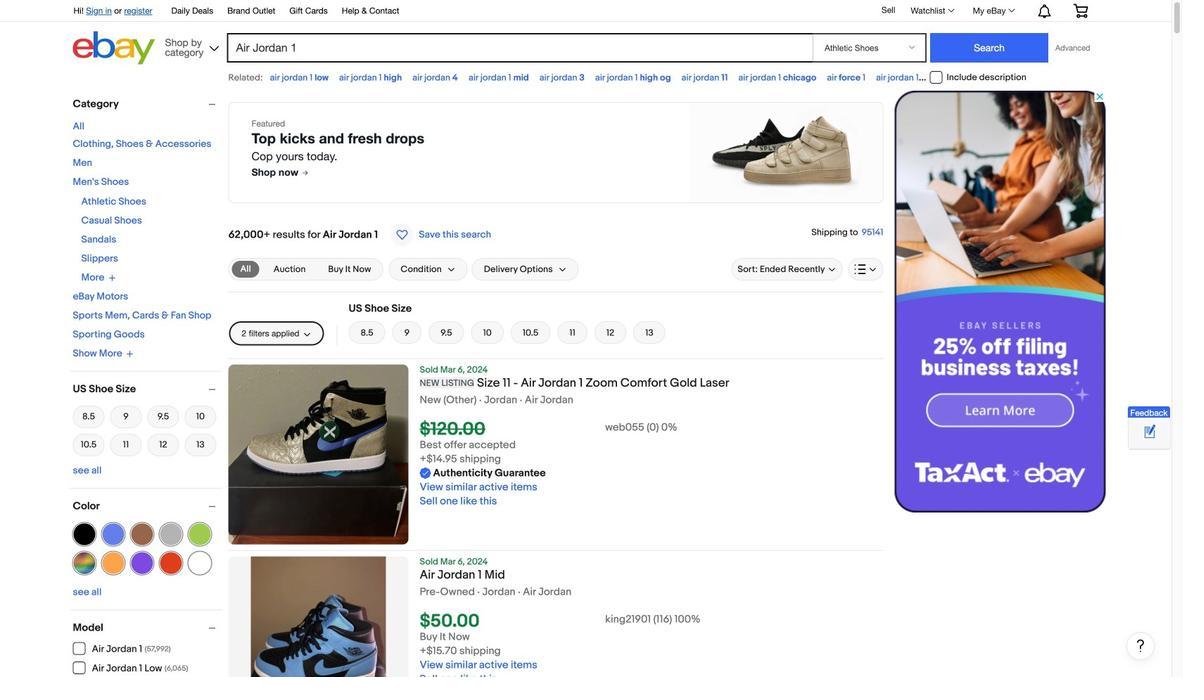 Task type: locate. For each thing, give the bounding box(es) containing it.
banner
[[66, 0, 1099, 68]]

account navigation
[[66, 0, 1099, 22]]

0 vertical spatial heading
[[420, 376, 730, 391]]

None submit
[[930, 33, 1049, 63]]

1 vertical spatial heading
[[420, 568, 505, 583]]

advertisement element
[[895, 91, 1106, 513]]

2 heading from the top
[[420, 568, 505, 583]]

region
[[228, 102, 884, 203]]

heading
[[420, 376, 730, 391], [420, 568, 505, 583]]

heading for air jordan 1 mid image
[[420, 568, 505, 583]]

save this search air jordan 1 search image
[[391, 224, 413, 246]]

size 11 - air jordan 1 zoom comfort gold laser image
[[228, 365, 409, 545]]

air jordan 1 mid image
[[251, 557, 386, 678]]

1 heading from the top
[[420, 376, 730, 391]]

your shopping cart image
[[1073, 4, 1089, 18]]

main content
[[228, 91, 1155, 678]]

heading for size 11 - air jordan 1 zoom comfort gold laser "image"
[[420, 376, 730, 391]]

help, opens dialogs image
[[1134, 639, 1148, 653]]



Task type: vqa. For each thing, say whether or not it's contained in the screenshot.
POKEMON TCG!  1 Double Crisis SEALED BOOSTER PACK BRAND NEW
no



Task type: describe. For each thing, give the bounding box(es) containing it.
Search for anything text field
[[229, 34, 810, 61]]

All selected text field
[[240, 263, 251, 276]]

watchlist image
[[948, 9, 955, 12]]

my ebay image
[[1009, 9, 1015, 12]]

Authenticity Guarantee text field
[[420, 467, 546, 481]]



